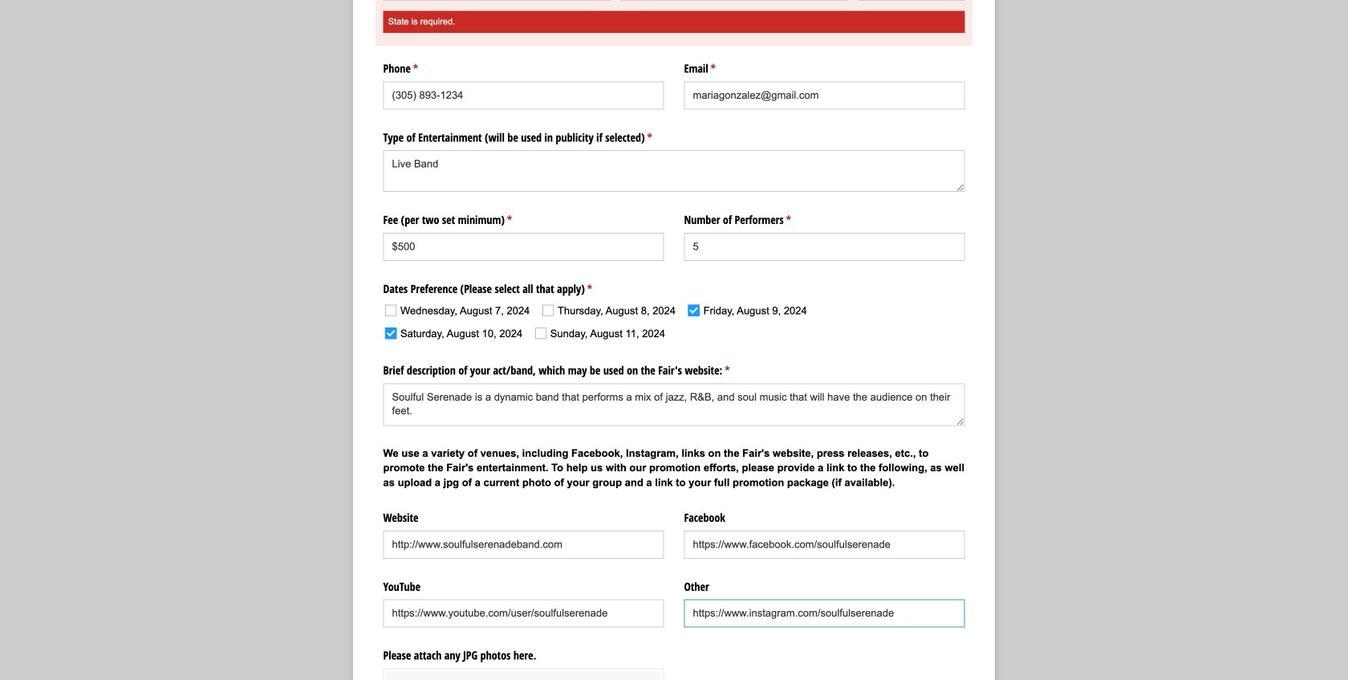 Task type: describe. For each thing, give the bounding box(es) containing it.
checkbox-group element
[[380, 298, 965, 347]]

Zip Code text field
[[858, 0, 965, 1]]

City text field
[[383, 0, 611, 1]]



Task type: locate. For each thing, give the bounding box(es) containing it.
State text field
[[621, 0, 848, 1]]

None text field
[[383, 233, 664, 261], [684, 233, 965, 261], [383, 531, 664, 559], [684, 531, 965, 559], [383, 233, 664, 261], [684, 233, 965, 261], [383, 531, 664, 559], [684, 531, 965, 559]]

None text field
[[383, 81, 664, 109], [684, 81, 965, 109], [383, 150, 965, 192], [383, 383, 965, 426], [383, 600, 664, 628], [684, 600, 965, 628], [383, 81, 664, 109], [684, 81, 965, 109], [383, 150, 965, 192], [383, 383, 965, 426], [383, 600, 664, 628], [684, 600, 965, 628]]



